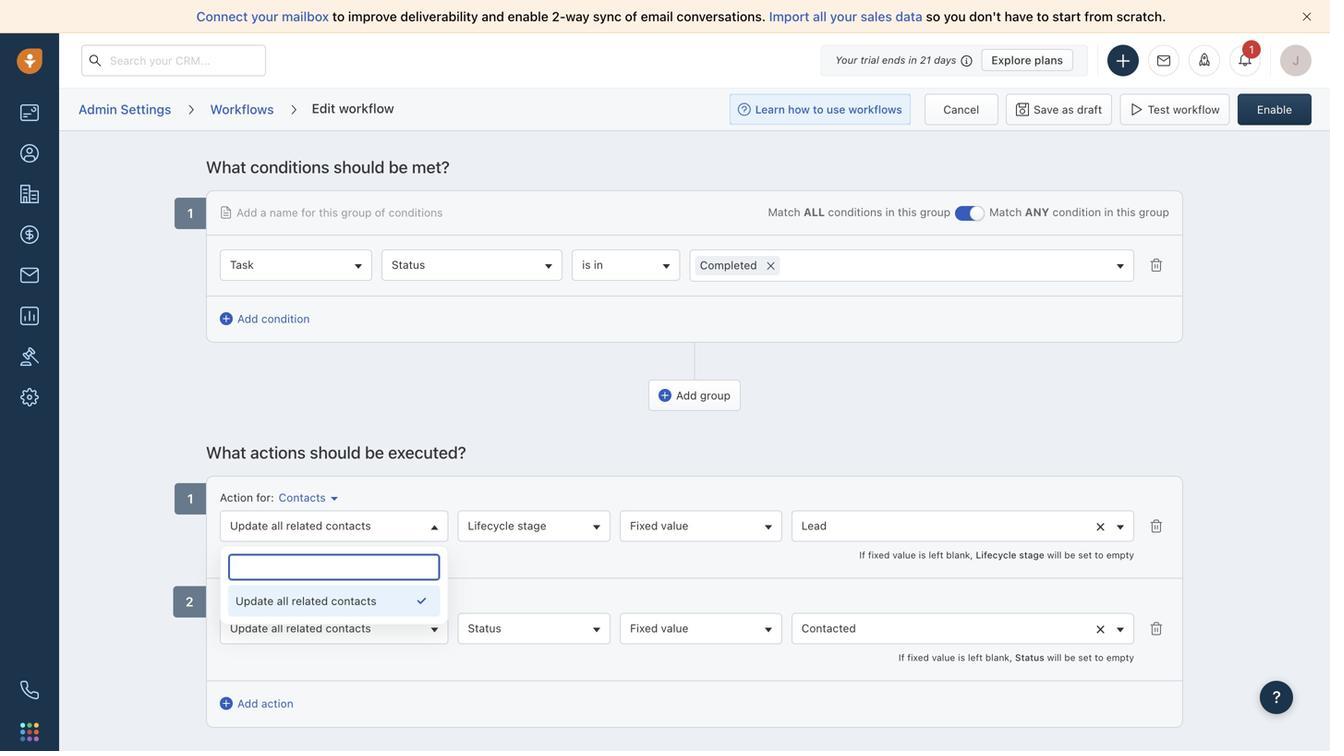 Task type: vqa. For each thing, say whether or not it's contained in the screenshot.
the top Update all related contacts
yes



Task type: describe. For each thing, give the bounding box(es) containing it.
so
[[927, 9, 941, 24]]

group for add a name for this group of conditions
[[341, 206, 372, 219]]

freshworks switcher image
[[20, 723, 39, 742]]

is in button
[[572, 250, 681, 281]]

admin settings
[[79, 101, 171, 117]]

: for lifecycle stage
[[271, 491, 274, 504]]

add condition
[[238, 312, 310, 325]]

your trial ends in 21 days
[[836, 54, 957, 66]]

sync
[[593, 9, 622, 24]]

edit workflow
[[312, 101, 394, 116]]

any
[[1026, 206, 1050, 219]]

0 vertical spatial for
[[301, 206, 316, 219]]

condition inside "add condition" 'link'
[[261, 312, 310, 325]]

update all related contacts button
[[220, 613, 449, 645]]

for for status
[[256, 594, 271, 607]]

connect
[[196, 9, 248, 24]]

blank, for lead
[[947, 550, 974, 560]]

ends
[[883, 54, 906, 66]]

status for update all related contacts
[[468, 622, 502, 635]]

in for ends
[[909, 54, 918, 66]]

completed
[[700, 259, 757, 272]]

contacts for status
[[326, 622, 371, 635]]

a
[[260, 206, 267, 219]]

admin settings link
[[78, 95, 172, 124]]

lifecycle stage button
[[458, 510, 611, 542]]

executed?
[[388, 443, 467, 463]]

as
[[1063, 103, 1075, 116]]

all for update all related contacts dropdown button
[[271, 519, 283, 532]]

add a name for this group of conditions
[[237, 206, 443, 219]]

workflow for test workflow
[[1174, 103, 1221, 116]]

1 horizontal spatial stage
[[1020, 550, 1045, 560]]

match any condition in this group
[[990, 206, 1170, 219]]

0 vertical spatial of
[[625, 9, 638, 24]]

is inside button
[[582, 258, 591, 271]]

contacted
[[802, 622, 857, 635]]

contacts for status
[[279, 594, 326, 607]]

start
[[1053, 9, 1082, 24]]

improve
[[348, 9, 397, 24]]

way
[[566, 9, 590, 24]]

status for task
[[392, 258, 425, 271]]

update all related contacts option
[[228, 585, 440, 617]]

properties image
[[20, 348, 39, 366]]

your
[[836, 54, 858, 66]]

what for what conditions should be met?
[[206, 157, 246, 177]]

scratch.
[[1117, 9, 1167, 24]]

explore plans link
[[982, 49, 1074, 71]]

contacts for lifecycle stage
[[279, 491, 326, 504]]

contacts button for status
[[274, 593, 338, 609]]

save as draft button
[[1007, 94, 1113, 125]]

update all related contacts list box
[[228, 585, 440, 617]]

all
[[804, 206, 825, 219]]

Search your CRM... text field
[[81, 45, 266, 76]]

test workflow button
[[1121, 94, 1231, 125]]

update inside option
[[236, 595, 274, 607]]

related for lifecycle stage
[[286, 519, 323, 532]]

1 horizontal spatial conditions
[[389, 206, 443, 219]]

action
[[261, 698, 294, 710]]

connect your mailbox link
[[196, 9, 333, 24]]

from
[[1085, 9, 1114, 24]]

workflows link
[[209, 95, 275, 124]]

data
[[896, 9, 923, 24]]

enable
[[1258, 103, 1293, 116]]

what actions should be executed?
[[206, 443, 467, 463]]

if fixed value is left blank, status will be set to empty
[[899, 653, 1135, 663]]

add for add a name for this group of conditions
[[237, 206, 257, 219]]

all for update all related contacts button
[[271, 622, 283, 635]]

don't
[[970, 9, 1002, 24]]

have
[[1005, 9, 1034, 24]]

2 set from the top
[[1079, 653, 1093, 663]]

match for match any condition in this group
[[990, 206, 1022, 219]]

related for status
[[286, 622, 323, 635]]

status button for fixed value
[[458, 613, 611, 645]]

sales
[[861, 9, 893, 24]]

1 link
[[1230, 40, 1262, 76]]

21
[[921, 54, 932, 66]]

if for lead
[[860, 550, 866, 560]]

email
[[641, 9, 674, 24]]

0 horizontal spatial conditions
[[250, 157, 330, 177]]

stage inside button
[[518, 519, 547, 532]]

what's new image
[[1199, 53, 1212, 66]]

this for name
[[319, 206, 338, 219]]

action for status
[[220, 594, 253, 607]]

enable
[[508, 9, 549, 24]]

lifecycle stage
[[468, 519, 547, 532]]

edit
[[312, 101, 336, 116]]

actions
[[250, 443, 306, 463]]

connect your mailbox to improve deliverability and enable 2-way sync of email conversations. import all your sales data so you don't have to start from scratch.
[[196, 9, 1167, 24]]

match all conditions in this group
[[768, 206, 951, 219]]

is for lead
[[919, 550, 927, 560]]

add condition link
[[220, 311, 310, 327]]

is in
[[582, 258, 603, 271]]

for for lifecycle stage
[[256, 491, 271, 504]]

1 vertical spatial lifecycle
[[976, 550, 1017, 560]]

update for status
[[230, 622, 268, 635]]

1
[[1250, 43, 1255, 56]]

1 will from the top
[[1048, 550, 1062, 560]]

× button
[[762, 255, 781, 275]]

draft
[[1078, 103, 1103, 116]]

plans
[[1035, 54, 1064, 67]]

add group button
[[649, 380, 741, 411]]

should for conditions
[[334, 157, 385, 177]]



Task type: locate. For each thing, give the bounding box(es) containing it.
1 fixed from the top
[[630, 519, 658, 532]]

value
[[661, 519, 689, 532], [893, 550, 917, 560], [661, 622, 689, 635], [932, 653, 956, 663]]

0 horizontal spatial stage
[[518, 519, 547, 532]]

related down actions
[[286, 519, 323, 532]]

add for add action
[[238, 698, 258, 710]]

0 vertical spatial condition
[[1053, 206, 1102, 219]]

name
[[270, 206, 298, 219]]

admin
[[79, 101, 117, 117]]

fixed for status
[[630, 622, 658, 635]]

2 : from the top
[[271, 594, 274, 607]]

1 horizontal spatial this
[[898, 206, 917, 219]]

contacts up update all related contacts button
[[279, 594, 326, 607]]

1 vertical spatial ×
[[1096, 516, 1106, 536]]

1 vertical spatial fixed value
[[630, 622, 689, 635]]

0 vertical spatial update
[[230, 519, 268, 532]]

all inside option
[[277, 595, 289, 607]]

fixed value for status
[[630, 622, 689, 635]]

update all related contacts button
[[220, 510, 449, 542]]

2 vertical spatial update
[[230, 622, 268, 635]]

0 vertical spatial contacts
[[279, 491, 326, 504]]

0 vertical spatial :
[[271, 491, 274, 504]]

0 vertical spatial blank,
[[947, 550, 974, 560]]

1 vertical spatial for
[[256, 491, 271, 504]]

2 contacts from the top
[[279, 594, 326, 607]]

test workflow
[[1148, 103, 1221, 116]]

1 horizontal spatial status
[[468, 622, 502, 635]]

action for : for lifecycle stage
[[220, 491, 274, 504]]

0 vertical spatial status
[[392, 258, 425, 271]]

update all related contacts inside dropdown button
[[230, 519, 371, 532]]

contacts up update all related contacts button
[[331, 595, 377, 607]]

should up the add a name for this group of conditions at the left of page
[[334, 157, 385, 177]]

0 vertical spatial fixed value
[[630, 519, 689, 532]]

1 vertical spatial contacts
[[331, 595, 377, 607]]

update
[[230, 519, 268, 532], [236, 595, 274, 607], [230, 622, 268, 635]]

2 match from the left
[[990, 206, 1022, 219]]

lead
[[802, 519, 827, 532]]

in
[[909, 54, 918, 66], [886, 206, 895, 219], [1105, 206, 1114, 219], [594, 258, 603, 271]]

1 vertical spatial related
[[292, 595, 328, 607]]

contacts down update all related contacts option in the left bottom of the page
[[326, 622, 371, 635]]

update inside dropdown button
[[230, 519, 268, 532]]

: for status
[[271, 594, 274, 607]]

condition right any
[[1053, 206, 1102, 219]]

your left mailbox
[[251, 9, 279, 24]]

1 vertical spatial condition
[[261, 312, 310, 325]]

should
[[334, 157, 385, 177], [310, 443, 361, 463]]

empty
[[1107, 550, 1135, 560], [1107, 653, 1135, 663]]

1 vertical spatial fixed value button
[[620, 613, 783, 645]]

1 horizontal spatial lifecycle
[[976, 550, 1017, 560]]

cancel button
[[925, 94, 999, 125]]

conditions
[[250, 157, 330, 177], [828, 206, 883, 219], [389, 206, 443, 219]]

contacts button for lifecycle stage
[[274, 490, 338, 506]]

save as draft
[[1034, 103, 1103, 116]]

0 vertical spatial update all related contacts
[[230, 519, 371, 532]]

action for lifecycle stage
[[220, 491, 253, 504]]

0 vertical spatial stage
[[518, 519, 547, 532]]

contacts for lifecycle stage
[[326, 519, 371, 532]]

1 vertical spatial of
[[375, 206, 386, 219]]

1 vertical spatial what
[[206, 443, 246, 463]]

settings
[[121, 101, 171, 117]]

enable button
[[1238, 94, 1312, 125]]

update inside button
[[230, 622, 268, 635]]

1 horizontal spatial blank,
[[986, 653, 1013, 663]]

0 vertical spatial action for :
[[220, 491, 274, 504]]

2 fixed value button from the top
[[620, 613, 783, 645]]

import all your sales data link
[[770, 9, 927, 24]]

1 fixed value from the top
[[630, 519, 689, 532]]

2 horizontal spatial is
[[959, 653, 966, 663]]

action for : down actions
[[220, 491, 274, 504]]

conditions right all
[[828, 206, 883, 219]]

1 vertical spatial is
[[919, 550, 927, 560]]

task
[[230, 258, 254, 271]]

fixed value button for contacted
[[620, 613, 783, 645]]

2 fixed value from the top
[[630, 622, 689, 635]]

left for contacted
[[969, 653, 983, 663]]

0 vertical spatial set
[[1079, 550, 1093, 560]]

2 empty from the top
[[1107, 653, 1135, 663]]

match
[[768, 206, 801, 219], [990, 206, 1022, 219]]

should for actions
[[310, 443, 361, 463]]

update up add action link
[[230, 622, 268, 635]]

2 vertical spatial status
[[1016, 653, 1045, 663]]

is
[[582, 258, 591, 271], [919, 550, 927, 560], [959, 653, 966, 663]]

: down actions
[[271, 491, 274, 504]]

1 vertical spatial status
[[468, 622, 502, 635]]

1 vertical spatial update
[[236, 595, 274, 607]]

related inside dropdown button
[[286, 519, 323, 532]]

task button
[[220, 250, 372, 281]]

should right actions
[[310, 443, 361, 463]]

contacts down the what actions should be executed?
[[326, 519, 371, 532]]

0 vertical spatial fixed
[[869, 550, 890, 560]]

0 horizontal spatial is
[[582, 258, 591, 271]]

× for contacted
[[1096, 618, 1106, 638]]

contacts inside option
[[331, 595, 377, 607]]

× inside × button
[[766, 255, 776, 274]]

stage
[[518, 519, 547, 532], [1020, 550, 1045, 560]]

update all related contacts inside option
[[236, 595, 377, 607]]

workflow
[[339, 101, 394, 116], [1174, 103, 1221, 116]]

2 horizontal spatial status
[[1016, 653, 1045, 663]]

1 your from the left
[[251, 9, 279, 24]]

what left actions
[[206, 443, 246, 463]]

add
[[237, 206, 257, 219], [238, 312, 258, 325], [677, 389, 697, 402], [238, 698, 258, 710]]

fixed value
[[630, 519, 689, 532], [630, 622, 689, 635]]

add inside 'link'
[[238, 312, 258, 325]]

1 set from the top
[[1079, 550, 1093, 560]]

1 horizontal spatial fixed
[[908, 653, 930, 663]]

0 vertical spatial if
[[860, 550, 866, 560]]

1 vertical spatial update all related contacts
[[236, 595, 377, 607]]

0 vertical spatial ×
[[766, 255, 776, 274]]

0 horizontal spatial status
[[392, 258, 425, 271]]

update all related contacts for lifecycle stage
[[230, 519, 371, 532]]

left
[[929, 550, 944, 560], [969, 653, 983, 663]]

1 : from the top
[[271, 491, 274, 504]]

phone element
[[11, 672, 48, 709]]

0 horizontal spatial this
[[319, 206, 338, 219]]

workflow for edit workflow
[[339, 101, 394, 116]]

1 vertical spatial if
[[899, 653, 905, 663]]

1 vertical spatial left
[[969, 653, 983, 663]]

0 horizontal spatial fixed
[[869, 550, 890, 560]]

fixed value button for lead
[[620, 510, 783, 542]]

of down what conditions should be met?
[[375, 206, 386, 219]]

0 vertical spatial will
[[1048, 550, 1062, 560]]

1 action for : from the top
[[220, 491, 274, 504]]

1 empty from the top
[[1107, 550, 1135, 560]]

all up update all related contacts button
[[277, 595, 289, 607]]

1 vertical spatial contacts button
[[274, 593, 338, 609]]

contacts inside dropdown button
[[326, 519, 371, 532]]

what
[[206, 157, 246, 177], [206, 443, 246, 463]]

your left sales
[[831, 9, 858, 24]]

0 vertical spatial status button
[[382, 250, 563, 281]]

for right 'name'
[[301, 206, 316, 219]]

1 fixed value button from the top
[[620, 510, 783, 542]]

1 horizontal spatial is
[[919, 550, 927, 560]]

1 horizontal spatial of
[[625, 9, 638, 24]]

match left any
[[990, 206, 1022, 219]]

1 vertical spatial should
[[310, 443, 361, 463]]

1 horizontal spatial if
[[899, 653, 905, 663]]

status button for is in
[[382, 250, 563, 281]]

this for condition
[[1117, 206, 1136, 219]]

1 vertical spatial set
[[1079, 653, 1093, 663]]

workflows
[[210, 101, 274, 117]]

None search field
[[228, 554, 440, 581]]

1 vertical spatial status button
[[458, 613, 611, 645]]

0 horizontal spatial left
[[929, 550, 944, 560]]

days
[[934, 54, 957, 66]]

1 horizontal spatial your
[[831, 9, 858, 24]]

2 action from the top
[[220, 594, 253, 607]]

is for contacted
[[959, 653, 966, 663]]

0 vertical spatial action
[[220, 491, 253, 504]]

deliverability
[[401, 9, 478, 24]]

1 horizontal spatial condition
[[1053, 206, 1102, 219]]

0 vertical spatial empty
[[1107, 550, 1135, 560]]

2 horizontal spatial this
[[1117, 206, 1136, 219]]

update all related contacts down actions
[[230, 519, 371, 532]]

in for conditions
[[886, 206, 895, 219]]

2 vertical spatial ×
[[1096, 618, 1106, 638]]

close image
[[1303, 12, 1312, 21]]

this for conditions
[[898, 206, 917, 219]]

1 vertical spatial fixed
[[908, 653, 930, 663]]

this
[[898, 206, 917, 219], [1117, 206, 1136, 219], [319, 206, 338, 219]]

related up update all related contacts button
[[292, 595, 328, 607]]

all for update all related contacts list box
[[277, 595, 289, 607]]

update all related contacts inside button
[[230, 622, 371, 635]]

1 contacts button from the top
[[274, 490, 338, 506]]

what for what actions should be executed?
[[206, 443, 246, 463]]

for
[[301, 206, 316, 219], [256, 491, 271, 504], [256, 594, 271, 607]]

condition
[[1053, 206, 1102, 219], [261, 312, 310, 325]]

1 action from the top
[[220, 491, 253, 504]]

0 horizontal spatial of
[[375, 206, 386, 219]]

import
[[770, 9, 810, 24]]

action for : up update all related contacts button
[[220, 594, 274, 607]]

lifecycle inside button
[[468, 519, 515, 532]]

conversations.
[[677, 9, 766, 24]]

to
[[333, 9, 345, 24], [1037, 9, 1050, 24], [1095, 550, 1104, 560], [1095, 653, 1104, 663]]

update all related contacts down update all related contacts option in the left bottom of the page
[[230, 622, 371, 635]]

test
[[1148, 103, 1171, 116]]

fixed for contacted
[[908, 653, 930, 663]]

what down workflows link
[[206, 157, 246, 177]]

of right sync
[[625, 9, 638, 24]]

if
[[860, 550, 866, 560], [899, 653, 905, 663]]

add action link
[[220, 696, 294, 712]]

be
[[389, 157, 408, 177], [365, 443, 384, 463], [1065, 550, 1076, 560], [1065, 653, 1076, 663]]

2 vertical spatial update all related contacts
[[230, 622, 371, 635]]

lifecycle
[[468, 519, 515, 532], [976, 550, 1017, 560]]

your
[[251, 9, 279, 24], [831, 9, 858, 24]]

fixed
[[869, 550, 890, 560], [908, 653, 930, 663]]

cancel
[[944, 103, 980, 116]]

conditions up 'name'
[[250, 157, 330, 177]]

0 horizontal spatial match
[[768, 206, 801, 219]]

0 vertical spatial contacts button
[[274, 490, 338, 506]]

all inside dropdown button
[[271, 519, 283, 532]]

0 horizontal spatial workflow
[[339, 101, 394, 116]]

of
[[625, 9, 638, 24], [375, 206, 386, 219]]

2 vertical spatial for
[[256, 594, 271, 607]]

1 horizontal spatial match
[[990, 206, 1022, 219]]

2 fixed from the top
[[630, 622, 658, 635]]

contacts button up update all related contacts dropdown button
[[274, 490, 338, 506]]

group
[[921, 206, 951, 219], [1139, 206, 1170, 219], [341, 206, 372, 219], [700, 389, 731, 402]]

0 horizontal spatial if
[[860, 550, 866, 560]]

add for add condition
[[238, 312, 258, 325]]

fixed value for lifecycle stage
[[630, 519, 689, 532]]

2 contacts button from the top
[[274, 593, 338, 609]]

left for lead
[[929, 550, 944, 560]]

match left all
[[768, 206, 801, 219]]

2 what from the top
[[206, 443, 246, 463]]

1 vertical spatial contacts
[[279, 594, 326, 607]]

0 vertical spatial lifecycle
[[468, 519, 515, 532]]

group inside button
[[700, 389, 731, 402]]

conditions down met?
[[389, 206, 443, 219]]

group for match any condition in this group
[[1139, 206, 1170, 219]]

workflow right test
[[1174, 103, 1221, 116]]

update all related contacts for status
[[230, 622, 371, 635]]

1 vertical spatial action for :
[[220, 594, 274, 607]]

2-
[[552, 9, 566, 24]]

what conditions should be met?
[[206, 157, 450, 177]]

related inside button
[[286, 622, 323, 635]]

:
[[271, 491, 274, 504], [271, 594, 274, 607]]

related inside option
[[292, 595, 328, 607]]

× for lead
[[1096, 516, 1106, 536]]

if fixed value is left blank, lifecycle stage will be set to empty
[[860, 550, 1135, 560]]

add for add group
[[677, 389, 697, 402]]

contacts button
[[274, 490, 338, 506], [274, 593, 338, 609]]

fixed
[[630, 519, 658, 532], [630, 622, 658, 635]]

1 contacts from the top
[[279, 491, 326, 504]]

for up update all related contacts button
[[256, 594, 271, 607]]

match for match all conditions in this group
[[768, 206, 801, 219]]

1 vertical spatial action
[[220, 594, 253, 607]]

explore
[[992, 54, 1032, 67]]

save
[[1034, 103, 1059, 116]]

contacts inside button
[[326, 622, 371, 635]]

related down update all related contacts option in the left bottom of the page
[[286, 622, 323, 635]]

1 vertical spatial :
[[271, 594, 274, 607]]

1 horizontal spatial left
[[969, 653, 983, 663]]

all right import
[[813, 9, 827, 24]]

contacts
[[326, 519, 371, 532], [331, 595, 377, 607], [326, 622, 371, 635]]

workflow right edit
[[339, 101, 394, 116]]

if for contacted
[[899, 653, 905, 663]]

0 horizontal spatial lifecycle
[[468, 519, 515, 532]]

and
[[482, 9, 505, 24]]

1 vertical spatial will
[[1048, 653, 1062, 663]]

update all related contacts up update all related contacts button
[[236, 595, 377, 607]]

group for match all conditions in this group
[[921, 206, 951, 219]]

you
[[944, 9, 966, 24]]

2 will from the top
[[1048, 653, 1062, 663]]

2 your from the left
[[831, 9, 858, 24]]

add action button
[[220, 696, 312, 714]]

fixed for lifecycle stage
[[630, 519, 658, 532]]

add group
[[677, 389, 731, 402]]

fixed value button
[[620, 510, 783, 542], [620, 613, 783, 645]]

0 horizontal spatial your
[[251, 9, 279, 24]]

update down actions
[[230, 519, 268, 532]]

explore plans
[[992, 54, 1064, 67]]

0 vertical spatial is
[[582, 258, 591, 271]]

trial
[[861, 54, 880, 66]]

1 match from the left
[[768, 206, 801, 219]]

1 vertical spatial fixed
[[630, 622, 658, 635]]

all down actions
[[271, 519, 283, 532]]

0 vertical spatial should
[[334, 157, 385, 177]]

in for condition
[[1105, 206, 1114, 219]]

update up update all related contacts button
[[236, 595, 274, 607]]

: up update all related contacts button
[[271, 594, 274, 607]]

0 vertical spatial fixed value button
[[620, 510, 783, 542]]

1 horizontal spatial workflow
[[1174, 103, 1221, 116]]

add action
[[238, 698, 294, 710]]

0 vertical spatial related
[[286, 519, 323, 532]]

phone image
[[20, 681, 39, 700]]

set
[[1079, 550, 1093, 560], [1079, 653, 1093, 663]]

2 vertical spatial related
[[286, 622, 323, 635]]

blank, for contacted
[[986, 653, 1013, 663]]

1 vertical spatial blank,
[[986, 653, 1013, 663]]

met?
[[412, 157, 450, 177]]

0 vertical spatial left
[[929, 550, 944, 560]]

for down actions
[[256, 491, 271, 504]]

0 vertical spatial what
[[206, 157, 246, 177]]

condition down task button at the left top of the page
[[261, 312, 310, 325]]

×
[[766, 255, 776, 274], [1096, 516, 1106, 536], [1096, 618, 1106, 638]]

2 vertical spatial is
[[959, 653, 966, 663]]

0 horizontal spatial condition
[[261, 312, 310, 325]]

fixed for lead
[[869, 550, 890, 560]]

2 action for : from the top
[[220, 594, 274, 607]]

1 what from the top
[[206, 157, 246, 177]]

all
[[813, 9, 827, 24], [271, 519, 283, 532], [277, 595, 289, 607], [271, 622, 283, 635]]

2 horizontal spatial conditions
[[828, 206, 883, 219]]

workflow inside test workflow button
[[1174, 103, 1221, 116]]

1 vertical spatial stage
[[1020, 550, 1045, 560]]

0 vertical spatial contacts
[[326, 519, 371, 532]]

contacts button up update all related contacts button
[[274, 593, 338, 609]]

2 vertical spatial contacts
[[326, 622, 371, 635]]

1 vertical spatial empty
[[1107, 653, 1135, 663]]

update for lifecycle stage
[[230, 519, 268, 532]]

all inside button
[[271, 622, 283, 635]]

0 vertical spatial fixed
[[630, 519, 658, 532]]

mailbox
[[282, 9, 329, 24]]

action for : for status
[[220, 594, 274, 607]]

contacts up update all related contacts dropdown button
[[279, 491, 326, 504]]

in inside button
[[594, 258, 603, 271]]

all down update all related contacts option in the left bottom of the page
[[271, 622, 283, 635]]



